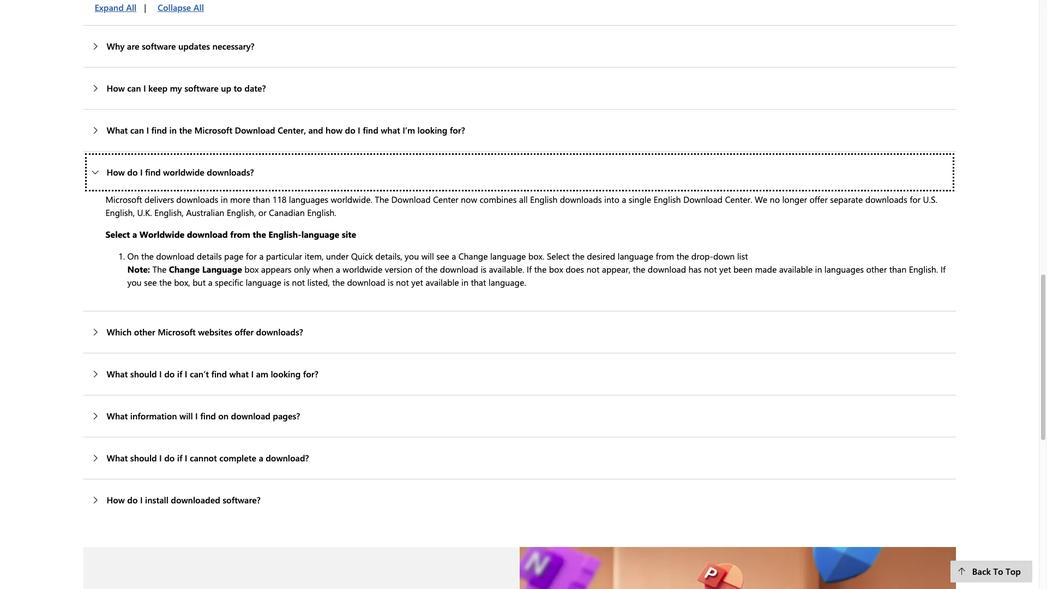 Task type: locate. For each thing, give the bounding box(es) containing it.
2 box from the left
[[549, 263, 563, 275]]

group
[[83, 0, 212, 18]]

1 horizontal spatial see
[[437, 250, 449, 262]]

0 horizontal spatial than
[[253, 193, 270, 205]]

english, left the u.k.
[[106, 207, 135, 218]]

1 all from the left
[[126, 1, 137, 13]]

what inside "dropdown button"
[[107, 124, 128, 136]]

center
[[433, 193, 459, 205]]

in down "my"
[[169, 124, 177, 136]]

the right worldwide.
[[375, 193, 389, 205]]

if inside 'dropdown button'
[[177, 452, 182, 463]]

0 horizontal spatial other
[[134, 326, 155, 337]]

will
[[421, 250, 434, 262], [180, 410, 193, 421]]

download inside "dropdown button"
[[235, 124, 275, 136]]

not down desired
[[587, 263, 600, 275]]

made
[[755, 263, 777, 275]]

english right all
[[530, 193, 558, 205]]

0 vertical spatial from
[[230, 228, 250, 240]]

1 horizontal spatial select
[[547, 250, 570, 262]]

microsoft inside microsoft delivers downloads in more than 118 languages worldwide. the download center now combines all english downloads into a single english download center. we no longer offer separate downloads for u.s. english, u.k. english, australian english, or canadian english.
[[106, 193, 142, 205]]

you down the note: at the top left of the page
[[127, 276, 142, 288]]

looking right i'm
[[418, 124, 448, 136]]

offer inside microsoft delivers downloads in more than 118 languages worldwide. the download center now combines all english downloads into a single english download center. we no longer offer separate downloads for u.s. english, u.k. english, australian english, or canadian english.
[[810, 193, 828, 205]]

in inside microsoft delivers downloads in more than 118 languages worldwide. the download center now combines all english downloads into a single english download center. we no longer offer separate downloads for u.s. english, u.k. english, australian english, or canadian english.
[[221, 193, 228, 205]]

can for how
[[127, 82, 141, 94]]

why are software updates necessary?
[[107, 40, 255, 52]]

0 horizontal spatial english,
[[106, 207, 135, 218]]

what left am
[[229, 368, 249, 379]]

version
[[385, 263, 413, 275]]

downloads up australian
[[176, 193, 218, 205]]

available down on the download details page for a particular item, under quick details, you will see a change language box. select the desired language from the drop-down list
[[426, 276, 459, 288]]

download up note: the change language
[[156, 250, 194, 262]]

can inside "dropdown button"
[[130, 124, 144, 136]]

group containing expand all
[[83, 0, 212, 18]]

1 horizontal spatial downloads
[[560, 193, 602, 205]]

english right single
[[654, 193, 681, 205]]

looking
[[418, 124, 448, 136], [271, 368, 301, 379]]

microsoft up the u.k.
[[106, 193, 142, 205]]

downloads?
[[207, 166, 254, 178], [256, 326, 303, 337]]

page
[[224, 250, 244, 262]]

how
[[326, 124, 343, 136]]

download?
[[266, 452, 309, 463]]

0 horizontal spatial english.
[[307, 207, 336, 218]]

2 if from the top
[[177, 452, 182, 463]]

0 horizontal spatial for
[[246, 250, 257, 262]]

the up does
[[572, 250, 585, 262]]

do right how in the top of the page
[[345, 124, 356, 136]]

1 horizontal spatial worldwide
[[343, 263, 383, 275]]

the right the note: at the top left of the page
[[153, 263, 167, 275]]

download
[[235, 124, 275, 136], [391, 193, 431, 205], [684, 193, 723, 205]]

how do i find worldwide downloads? button
[[83, 151, 956, 193]]

drop-
[[692, 250, 713, 262]]

if
[[527, 263, 532, 275], [941, 263, 946, 275]]

how inside 'dropdown button'
[[107, 82, 125, 94]]

4 what from the top
[[107, 452, 128, 463]]

2 horizontal spatial downloads
[[866, 193, 908, 205]]

0 horizontal spatial the
[[153, 263, 167, 275]]

if left cannot
[[177, 452, 182, 463]]

select up does
[[547, 250, 570, 262]]

do left cannot
[[164, 452, 175, 463]]

see inside 'box appears only when a worldwide version of the download is available. if the box does not appear, the download has not yet been made available in languages other than english. if you see the box, but a specific language is not listed, the download is not yet available in that language.'
[[144, 276, 157, 288]]

all right "collapse"
[[194, 1, 204, 13]]

been
[[734, 263, 753, 275]]

1 horizontal spatial software
[[184, 82, 219, 94]]

0 vertical spatial languages
[[289, 193, 328, 205]]

1 vertical spatial what
[[229, 368, 249, 379]]

0 horizontal spatial download
[[235, 124, 275, 136]]

0 vertical spatial for
[[910, 193, 921, 205]]

date?
[[245, 82, 266, 94]]

1 vertical spatial microsoft
[[106, 193, 142, 205]]

the right of
[[425, 263, 438, 275]]

yet down of
[[411, 276, 423, 288]]

should inside dropdown button
[[130, 368, 157, 379]]

the right appear,
[[633, 263, 646, 275]]

software
[[142, 40, 176, 52], [184, 82, 219, 94]]

1 vertical spatial for?
[[303, 368, 318, 379]]

1 horizontal spatial offer
[[810, 193, 828, 205]]

a inside microsoft delivers downloads in more than 118 languages worldwide. the download center now combines all english downloads into a single english download center. we no longer offer separate downloads for u.s. english, u.k. english, australian english, or canadian english.
[[622, 193, 626, 205]]

english-
[[269, 228, 301, 240]]

box.
[[529, 250, 545, 262]]

1 horizontal spatial available
[[779, 263, 813, 275]]

see down the note: at the top left of the page
[[144, 276, 157, 288]]

0 horizontal spatial select
[[106, 228, 130, 240]]

2 should from the top
[[130, 452, 157, 463]]

on
[[218, 410, 229, 421]]

0 horizontal spatial offer
[[235, 326, 254, 337]]

1 vertical spatial available
[[426, 276, 459, 288]]

1 vertical spatial offer
[[235, 326, 254, 337]]

should down information
[[130, 452, 157, 463]]

0 horizontal spatial if
[[527, 263, 532, 275]]

download left has
[[648, 263, 686, 275]]

1 vertical spatial looking
[[271, 368, 301, 379]]

collapse all button
[[146, 0, 212, 18]]

appear,
[[602, 263, 631, 275]]

1 horizontal spatial all
[[194, 1, 204, 13]]

software right are
[[142, 40, 176, 52]]

which
[[107, 326, 132, 337]]

0 horizontal spatial what
[[229, 368, 249, 379]]

the down 'how can i keep my software up to date?'
[[179, 124, 192, 136]]

0 vertical spatial software
[[142, 40, 176, 52]]

3 how from the top
[[107, 494, 125, 505]]

1 horizontal spatial languages
[[825, 263, 864, 275]]

do inside "dropdown button"
[[345, 124, 356, 136]]

how for how do i find worldwide downloads?
[[107, 166, 125, 178]]

will inside dropdown button
[[180, 410, 193, 421]]

the down box. in the top right of the page
[[534, 263, 547, 275]]

what should i do if i can't find what i am looking for? button
[[83, 353, 956, 395]]

the
[[375, 193, 389, 205], [153, 263, 167, 275]]

change up that
[[459, 250, 488, 262]]

from
[[230, 228, 250, 240], [656, 250, 674, 262]]

download down quick
[[347, 276, 385, 288]]

1 english from the left
[[530, 193, 558, 205]]

what left i'm
[[381, 124, 400, 136]]

for? right i'm
[[450, 124, 465, 136]]

see right details,
[[437, 250, 449, 262]]

software left up
[[184, 82, 219, 94]]

1 if from the top
[[177, 368, 182, 379]]

down
[[713, 250, 735, 262]]

than
[[253, 193, 270, 205], [890, 263, 907, 275]]

3 what from the top
[[107, 410, 128, 421]]

1 vertical spatial software
[[184, 82, 219, 94]]

for inside microsoft delivers downloads in more than 118 languages worldwide. the download center now combines all english downloads into a single english download center. we no longer offer separate downloads for u.s. english, u.k. english, australian english, or canadian english.
[[910, 193, 921, 205]]

what for what should i do if i can't find what i am looking for?
[[107, 368, 128, 379]]

0 horizontal spatial is
[[284, 276, 290, 288]]

can inside 'dropdown button'
[[127, 82, 141, 94]]

1 horizontal spatial box
[[549, 263, 563, 275]]

do inside 'dropdown button'
[[164, 452, 175, 463]]

0 vertical spatial worldwide
[[163, 166, 204, 178]]

all inside button
[[194, 1, 204, 13]]

0 vertical spatial available
[[779, 263, 813, 275]]

downloads right the "separate"
[[866, 193, 908, 205]]

microsoft left websites
[[158, 326, 196, 337]]

for? right am
[[303, 368, 318, 379]]

0 vertical spatial offer
[[810, 193, 828, 205]]

1 horizontal spatial downloads?
[[256, 326, 303, 337]]

available right "made"
[[779, 263, 813, 275]]

1 horizontal spatial looking
[[418, 124, 448, 136]]

select
[[106, 228, 130, 240], [547, 250, 570, 262]]

you
[[405, 250, 419, 262], [127, 276, 142, 288]]

quick
[[351, 250, 373, 262]]

what inside 'dropdown button'
[[107, 452, 128, 463]]

see
[[437, 250, 449, 262], [144, 276, 157, 288]]

2 english, from the left
[[154, 207, 184, 218]]

download left center
[[391, 193, 431, 205]]

for right page
[[246, 250, 257, 262]]

1 vertical spatial languages
[[825, 263, 864, 275]]

if left "can't"
[[177, 368, 182, 379]]

up
[[221, 82, 231, 94]]

for
[[910, 193, 921, 205], [246, 250, 257, 262]]

1 downloads from the left
[[176, 193, 218, 205]]

yet
[[720, 263, 731, 275], [411, 276, 423, 288]]

1 vertical spatial downloads?
[[256, 326, 303, 337]]

0 vertical spatial yet
[[720, 263, 731, 275]]

not
[[587, 263, 600, 275], [704, 263, 717, 275], [292, 276, 305, 288], [396, 276, 409, 288]]

box left appears
[[245, 263, 259, 275]]

3 downloads from the left
[[866, 193, 908, 205]]

1 horizontal spatial english.
[[909, 263, 938, 275]]

do left "install"
[[127, 494, 138, 505]]

the
[[179, 124, 192, 136], [253, 228, 266, 240], [141, 250, 154, 262], [572, 250, 585, 262], [677, 250, 689, 262], [425, 263, 438, 275], [534, 263, 547, 275], [633, 263, 646, 275], [159, 276, 172, 288], [332, 276, 345, 288]]

0 horizontal spatial worldwide
[[163, 166, 204, 178]]

0 vertical spatial the
[[375, 193, 389, 205]]

select up on
[[106, 228, 130, 240]]

how for how do i install downloaded software?
[[107, 494, 125, 505]]

1 horizontal spatial english,
[[154, 207, 184, 218]]

0 vertical spatial other
[[867, 263, 887, 275]]

if inside dropdown button
[[177, 368, 182, 379]]

to
[[993, 566, 1004, 577]]

not down drop-
[[704, 263, 717, 275]]

will up of
[[421, 250, 434, 262]]

language down appears
[[246, 276, 281, 288]]

0 vertical spatial downloads?
[[207, 166, 254, 178]]

english. inside microsoft delivers downloads in more than 118 languages worldwide. the download center now combines all english downloads into a single english download center. we no longer offer separate downloads for u.s. english, u.k. english, australian english, or canadian english.
[[307, 207, 336, 218]]

center,
[[278, 124, 306, 136]]

what can i find in the microsoft download center, and how do i find what i'm looking for? button
[[83, 109, 956, 151]]

2 horizontal spatial english,
[[227, 207, 256, 218]]

english, down "delivers"
[[154, 207, 184, 218]]

do up the u.k.
[[127, 166, 138, 178]]

box appears only when a worldwide version of the download is available. if the box does not appear, the download has not yet been made available in languages other than english. if you see the box, but a specific language is not listed, the download is not yet available in that language.
[[127, 263, 946, 288]]

looking inside dropdown button
[[271, 368, 301, 379]]

all
[[519, 193, 528, 205]]

only
[[294, 263, 310, 275]]

0 horizontal spatial downloads?
[[207, 166, 254, 178]]

0 horizontal spatial looking
[[271, 368, 301, 379]]

1 vertical spatial from
[[656, 250, 674, 262]]

downloads? up am
[[256, 326, 303, 337]]

3 english, from the left
[[227, 207, 256, 218]]

1 horizontal spatial english
[[654, 193, 681, 205]]

1 vertical spatial select
[[547, 250, 570, 262]]

microsoft delivers downloads in more than 118 languages worldwide. the download center now combines all english downloads into a single english download center. we no longer offer separate downloads for u.s. english, u.k. english, australian english, or canadian english.
[[106, 193, 938, 218]]

english,
[[106, 207, 135, 218], [154, 207, 184, 218], [227, 207, 256, 218]]

select a worldwide download from the english-language site
[[106, 228, 356, 240]]

0 vertical spatial should
[[130, 368, 157, 379]]

2 if from the left
[[941, 263, 946, 275]]

1 should from the top
[[130, 368, 157, 379]]

0 horizontal spatial will
[[180, 410, 193, 421]]

information
[[130, 410, 177, 421]]

1 box from the left
[[245, 263, 259, 275]]

from up page
[[230, 228, 250, 240]]

2 what from the top
[[107, 368, 128, 379]]

will right information
[[180, 410, 193, 421]]

no
[[770, 193, 780, 205]]

should
[[130, 368, 157, 379], [130, 452, 157, 463]]

0 horizontal spatial languages
[[289, 193, 328, 205]]

what
[[381, 124, 400, 136], [229, 368, 249, 379]]

0 horizontal spatial downloads
[[176, 193, 218, 205]]

offer right longer
[[810, 193, 828, 205]]

1 vertical spatial should
[[130, 452, 157, 463]]

worldwide up "delivers"
[[163, 166, 204, 178]]

in inside "dropdown button"
[[169, 124, 177, 136]]

how do i install downloaded software?
[[107, 494, 261, 505]]

all
[[126, 1, 137, 13], [194, 1, 204, 13]]

1 how from the top
[[107, 82, 125, 94]]

1 what from the top
[[107, 124, 128, 136]]

all for collapse all
[[194, 1, 204, 13]]

0 vertical spatial change
[[459, 250, 488, 262]]

1 vertical spatial than
[[890, 263, 907, 275]]

2 vertical spatial how
[[107, 494, 125, 505]]

0 horizontal spatial see
[[144, 276, 157, 288]]

all inside button
[[126, 1, 137, 13]]

for? inside "dropdown button"
[[450, 124, 465, 136]]

1 horizontal spatial for?
[[450, 124, 465, 136]]

downloads left into
[[560, 193, 602, 205]]

can
[[127, 82, 141, 94], [130, 124, 144, 136]]

is down version
[[388, 276, 394, 288]]

all left |
[[126, 1, 137, 13]]

what
[[107, 124, 128, 136], [107, 368, 128, 379], [107, 410, 128, 421], [107, 452, 128, 463]]

download right on
[[231, 410, 271, 421]]

that
[[471, 276, 486, 288]]

details
[[197, 250, 222, 262]]

0 vertical spatial looking
[[418, 124, 448, 136]]

english, down more in the left top of the page
[[227, 207, 256, 218]]

what inside what should i do if i can't find what i am looking for? dropdown button
[[229, 368, 249, 379]]

how
[[107, 82, 125, 94], [107, 166, 125, 178], [107, 494, 125, 505]]

how for how can i keep my software up to date?
[[107, 82, 125, 94]]

box left does
[[549, 263, 563, 275]]

0 horizontal spatial english
[[530, 193, 558, 205]]

0 horizontal spatial change
[[169, 263, 200, 275]]

download left center,
[[235, 124, 275, 136]]

2 vertical spatial microsoft
[[158, 326, 196, 337]]

1 horizontal spatial the
[[375, 193, 389, 205]]

0 horizontal spatial you
[[127, 276, 142, 288]]

0 vertical spatial how
[[107, 82, 125, 94]]

1 vertical spatial you
[[127, 276, 142, 288]]

software inside 'dropdown button'
[[184, 82, 219, 94]]

the right listed,
[[332, 276, 345, 288]]

1 vertical spatial see
[[144, 276, 157, 288]]

u.s.
[[923, 193, 938, 205]]

1 vertical spatial worldwide
[[343, 263, 383, 275]]

downloads? up more in the left top of the page
[[207, 166, 254, 178]]

2 all from the left
[[194, 1, 204, 13]]

find left on
[[200, 410, 216, 421]]

0 vertical spatial if
[[177, 368, 182, 379]]

a
[[622, 193, 626, 205], [132, 228, 137, 240], [259, 250, 264, 262], [452, 250, 456, 262], [336, 263, 340, 275], [208, 276, 213, 288], [259, 452, 263, 463]]

language up item,
[[301, 228, 339, 240]]

0 vertical spatial you
[[405, 250, 419, 262]]

worldwide
[[163, 166, 204, 178], [343, 263, 383, 275]]

a young woman works on a surface laptop while microsoft 365 app icons whirl around her head. image
[[520, 547, 956, 589]]

in left more in the left top of the page
[[221, 193, 228, 205]]

download up that
[[440, 263, 478, 275]]

english.
[[307, 207, 336, 218], [909, 263, 938, 275]]

how do i find worldwide downloads?
[[107, 166, 254, 178]]

u.k.
[[137, 207, 152, 218]]

0 vertical spatial than
[[253, 193, 270, 205]]

0 vertical spatial microsoft
[[194, 124, 232, 136]]

is up that
[[481, 263, 487, 275]]

0 horizontal spatial software
[[142, 40, 176, 52]]

change up box,
[[169, 263, 200, 275]]

can't
[[190, 368, 209, 379]]

1 horizontal spatial what
[[381, 124, 400, 136]]

for left u.s.
[[910, 193, 921, 205]]

0 vertical spatial can
[[127, 82, 141, 94]]

should up information
[[130, 368, 157, 379]]

and
[[308, 124, 323, 136]]

for? inside dropdown button
[[303, 368, 318, 379]]

other inside dropdown button
[[134, 326, 155, 337]]

microsoft
[[194, 124, 232, 136], [106, 193, 142, 205], [158, 326, 196, 337]]

center.
[[725, 193, 753, 205]]

worldwide down quick
[[343, 263, 383, 275]]

1 vertical spatial will
[[180, 410, 193, 421]]

is down appears
[[284, 276, 290, 288]]

0 vertical spatial what
[[381, 124, 400, 136]]

find right how in the top of the page
[[363, 124, 378, 136]]

offer right websites
[[235, 326, 254, 337]]

the inside "dropdown button"
[[179, 124, 192, 136]]

1 vertical spatial can
[[130, 124, 144, 136]]

looking right am
[[271, 368, 301, 379]]

on the download details page for a particular item, under quick details, you will see a change language box. select the desired language from the drop-down list
[[127, 250, 748, 262]]

microsoft down up
[[194, 124, 232, 136]]

my
[[170, 82, 182, 94]]

you inside 'box appears only when a worldwide version of the download is available. if the box does not appear, the download has not yet been made available in languages other than english. if you see the box, but a specific language is not listed, the download is not yet available in that language.'
[[127, 276, 142, 288]]

1 horizontal spatial than
[[890, 263, 907, 275]]

change
[[459, 250, 488, 262], [169, 263, 200, 275]]

languages
[[289, 193, 328, 205], [825, 263, 864, 275]]

you up of
[[405, 250, 419, 262]]

yet down "down"
[[720, 263, 731, 275]]

should inside 'dropdown button'
[[130, 452, 157, 463]]

all for expand all
[[126, 1, 137, 13]]

1 vertical spatial if
[[177, 452, 182, 463]]

1 horizontal spatial will
[[421, 250, 434, 262]]

from left drop-
[[656, 250, 674, 262]]

in
[[169, 124, 177, 136], [221, 193, 228, 205], [815, 263, 822, 275], [462, 276, 469, 288]]

1 vertical spatial other
[[134, 326, 155, 337]]

what can i find in the microsoft download center, and how do i find what i'm looking for?
[[107, 124, 465, 136]]

other
[[867, 263, 887, 275], [134, 326, 155, 337]]

download left center.
[[684, 193, 723, 205]]

2 how from the top
[[107, 166, 125, 178]]

1 horizontal spatial if
[[941, 263, 946, 275]]

software inside dropdown button
[[142, 40, 176, 52]]



Task type: describe. For each thing, give the bounding box(es) containing it.
how can i keep my software up to date?
[[107, 82, 266, 94]]

looking inside "dropdown button"
[[418, 124, 448, 136]]

other inside 'box appears only when a worldwide version of the download is available. if the box does not appear, the download has not yet been made available in languages other than english. if you see the box, but a specific language is not listed, the download is not yet available in that language.'
[[867, 263, 887, 275]]

site
[[342, 228, 356, 240]]

|
[[144, 1, 146, 13]]

microsoft inside dropdown button
[[158, 326, 196, 337]]

single
[[629, 193, 651, 205]]

desired
[[587, 250, 615, 262]]

why
[[107, 40, 125, 52]]

downloads? for which other microsoft websites offer downloads?
[[256, 326, 303, 337]]

in right "made"
[[815, 263, 822, 275]]

2 horizontal spatial is
[[481, 263, 487, 275]]

language.
[[489, 276, 526, 288]]

what inside what can i find in the microsoft download center, and how do i find what i'm looking for? "dropdown button"
[[381, 124, 400, 136]]

a inside 'dropdown button'
[[259, 452, 263, 463]]

combines
[[480, 193, 517, 205]]

what for what information will i find on download pages?
[[107, 410, 128, 421]]

appears
[[261, 263, 292, 275]]

1 horizontal spatial from
[[656, 250, 674, 262]]

find up "delivers"
[[145, 166, 161, 178]]

offer inside dropdown button
[[235, 326, 254, 337]]

1 vertical spatial yet
[[411, 276, 423, 288]]

english. inside 'box appears only when a worldwide version of the download is available. if the box does not appear, the download has not yet been made available in languages other than english. if you see the box, but a specific language is not listed, the download is not yet available in that language.'
[[909, 263, 938, 275]]

specific
[[215, 276, 243, 288]]

2 downloads from the left
[[560, 193, 602, 205]]

2 horizontal spatial download
[[684, 193, 723, 205]]

collapse all
[[158, 1, 204, 13]]

1 vertical spatial change
[[169, 263, 200, 275]]

the right on
[[141, 250, 154, 262]]

longer
[[782, 193, 807, 205]]

in left that
[[462, 276, 469, 288]]

not down only
[[292, 276, 305, 288]]

i'm
[[403, 124, 415, 136]]

why are software updates necessary? button
[[83, 25, 956, 67]]

not down version
[[396, 276, 409, 288]]

find right "can't"
[[211, 368, 227, 379]]

what should i do if i cannot complete a download?
[[107, 452, 309, 463]]

what for what can i find in the microsoft download center, and how do i find what i'm looking for?
[[107, 124, 128, 136]]

what information will i find on download pages?
[[107, 410, 300, 421]]

worldwide.
[[331, 193, 373, 205]]

expand all
[[95, 1, 137, 13]]

1 horizontal spatial you
[[405, 250, 419, 262]]

0 horizontal spatial available
[[426, 276, 459, 288]]

1 horizontal spatial is
[[388, 276, 394, 288]]

1 horizontal spatial yet
[[720, 263, 731, 275]]

complete
[[219, 452, 256, 463]]

118
[[273, 193, 287, 205]]

expand all button
[[83, 0, 144, 18]]

the left box,
[[159, 276, 172, 288]]

language inside 'box appears only when a worldwide version of the download is available. if the box does not appear, the download has not yet been made available in languages other than english. if you see the box, but a specific language is not listed, the download is not yet available in that language.'
[[246, 276, 281, 288]]

to
[[234, 82, 242, 94]]

should for what should i do if i can't find what i am looking for?
[[130, 368, 157, 379]]

which other microsoft websites offer downloads? button
[[83, 311, 956, 353]]

what information will i find on download pages? button
[[83, 395, 956, 437]]

0 vertical spatial see
[[437, 250, 449, 262]]

1 if from the left
[[527, 263, 532, 275]]

1 english, from the left
[[106, 207, 135, 218]]

expand
[[95, 1, 124, 13]]

back
[[973, 566, 991, 577]]

the up has
[[677, 250, 689, 262]]

note:
[[127, 263, 150, 275]]

delivers
[[145, 193, 174, 205]]

when
[[313, 263, 334, 275]]

what should i do if i can't find what i am looking for?
[[107, 368, 318, 379]]

download up the details
[[187, 228, 228, 240]]

how can i keep my software up to date? button
[[83, 67, 956, 109]]

does
[[566, 263, 584, 275]]

than inside microsoft delivers downloads in more than 118 languages worldwide. the download center now combines all english downloads into a single english download center. we no longer offer separate downloads for u.s. english, u.k. english, australian english, or canadian english.
[[253, 193, 270, 205]]

worldwide inside 'box appears only when a worldwide version of the download is available. if the box does not appear, the download has not yet been made available in languages other than english. if you see the box, but a specific language is not listed, the download is not yet available in that language.'
[[343, 263, 383, 275]]

languages inside microsoft delivers downloads in more than 118 languages worldwide. the download center now combines all english downloads into a single english download center. we no longer offer separate downloads for u.s. english, u.k. english, australian english, or canadian english.
[[289, 193, 328, 205]]

the down or on the top left of page
[[253, 228, 266, 240]]

am
[[256, 368, 268, 379]]

are
[[127, 40, 139, 52]]

downloaded
[[171, 494, 220, 505]]

collapse
[[158, 1, 191, 13]]

updates
[[178, 40, 210, 52]]

1 vertical spatial for
[[246, 250, 257, 262]]

details,
[[376, 250, 402, 262]]

0 horizontal spatial from
[[230, 228, 250, 240]]

of
[[415, 263, 423, 275]]

worldwide inside how do i find worldwide downloads? dropdown button
[[163, 166, 204, 178]]

if for cannot
[[177, 452, 182, 463]]

1 horizontal spatial change
[[459, 250, 488, 262]]

worldwide
[[139, 228, 185, 240]]

cannot
[[190, 452, 217, 463]]

australian
[[186, 207, 224, 218]]

languages inside 'box appears only when a worldwide version of the download is available. if the box does not appear, the download has not yet been made available in languages other than english. if you see the box, but a specific language is not listed, the download is not yet available in that language.'
[[825, 263, 864, 275]]

language
[[202, 263, 242, 275]]

into
[[604, 193, 620, 205]]

download inside dropdown button
[[231, 410, 271, 421]]

but
[[193, 276, 206, 288]]

language up appear,
[[618, 250, 654, 262]]

should for what should i do if i cannot complete a download?
[[130, 452, 157, 463]]

microsoft inside "dropdown button"
[[194, 124, 232, 136]]

list
[[737, 250, 748, 262]]

what for what should i do if i cannot complete a download?
[[107, 452, 128, 463]]

box,
[[174, 276, 190, 288]]

on
[[127, 250, 139, 262]]

1 vertical spatial the
[[153, 263, 167, 275]]

which other microsoft websites offer downloads?
[[107, 326, 303, 337]]

find down keep
[[151, 124, 167, 136]]

pages?
[[273, 410, 300, 421]]

if for can't
[[177, 368, 182, 379]]

back to top
[[973, 566, 1021, 577]]

listed,
[[307, 276, 330, 288]]

language up available.
[[490, 250, 526, 262]]

separate
[[830, 193, 863, 205]]

has
[[689, 263, 702, 275]]

the inside microsoft delivers downloads in more than 118 languages worldwide. the download center now combines all english downloads into a single english download center. we no longer offer separate downloads for u.s. english, u.k. english, australian english, or canadian english.
[[375, 193, 389, 205]]

particular
[[266, 250, 302, 262]]

than inside 'box appears only when a worldwide version of the download is available. if the box does not appear, the download has not yet been made available in languages other than english. if you see the box, but a specific language is not listed, the download is not yet available in that language.'
[[890, 263, 907, 275]]

what should i do if i cannot complete a download? button
[[83, 437, 956, 479]]

under
[[326, 250, 349, 262]]

more
[[230, 193, 250, 205]]

back to top link
[[951, 561, 1033, 583]]

available.
[[489, 263, 524, 275]]

how do i install downloaded software? button
[[83, 479, 956, 521]]

1 horizontal spatial download
[[391, 193, 431, 205]]

top
[[1006, 566, 1021, 577]]

websites
[[198, 326, 232, 337]]

install
[[145, 494, 169, 505]]

2 english from the left
[[654, 193, 681, 205]]

downloads? for how do i find worldwide downloads?
[[207, 166, 254, 178]]

now
[[461, 193, 477, 205]]

do left "can't"
[[164, 368, 175, 379]]

can for what
[[130, 124, 144, 136]]

we
[[755, 193, 768, 205]]

keep
[[148, 82, 167, 94]]



Task type: vqa. For each thing, say whether or not it's contained in the screenshot.
What related to What information will I find on download pages?
yes



